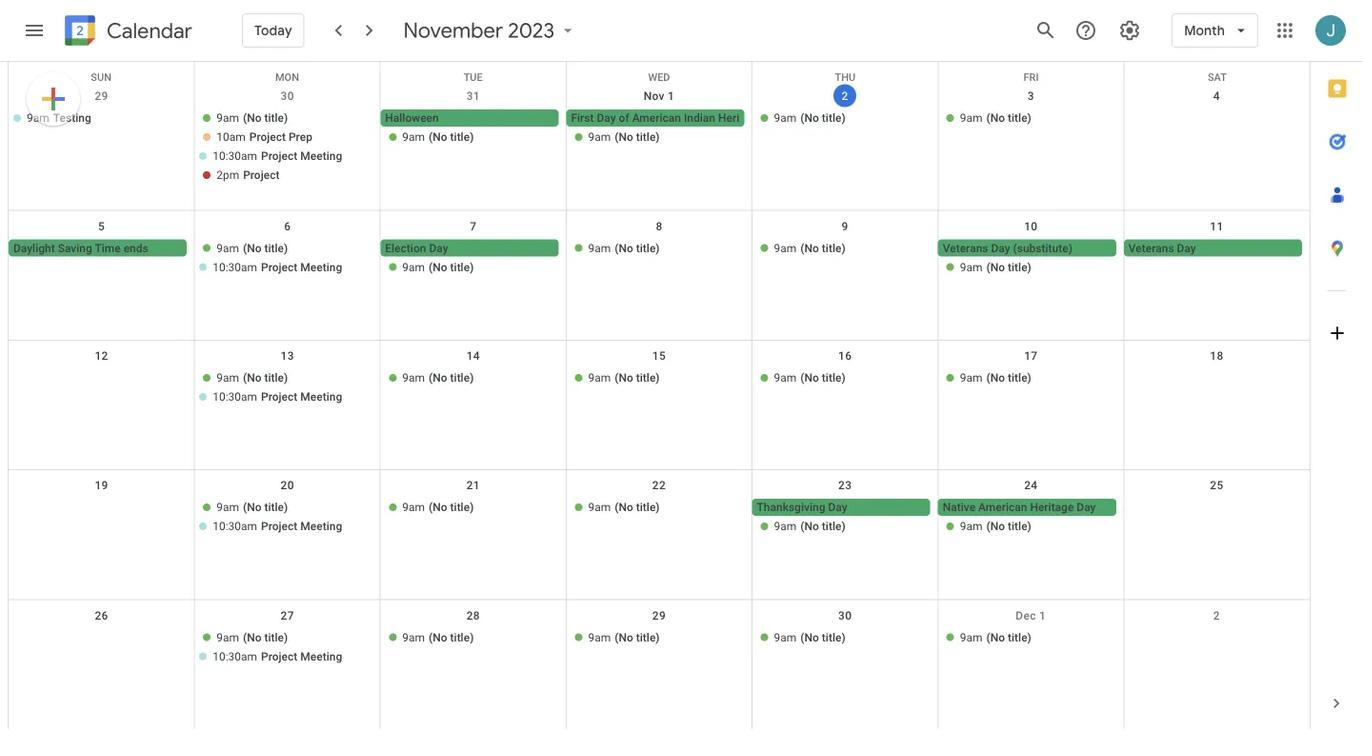 Task type: describe. For each thing, give the bounding box(es) containing it.
21
[[467, 479, 480, 493]]

november 2023 button
[[396, 17, 585, 44]]

today button
[[242, 8, 305, 53]]

row containing 12
[[9, 341, 1310, 471]]

grid containing 2
[[8, 62, 1310, 731]]

daylight saving time ends
[[13, 241, 148, 255]]

5
[[98, 220, 105, 233]]

veterans for veterans day
[[1129, 241, 1174, 255]]

testing
[[53, 111, 91, 125]]

project for 20
[[261, 520, 298, 534]]

project down 10am project prep
[[261, 150, 298, 163]]

main drawer image
[[23, 19, 46, 42]]

9
[[842, 220, 849, 233]]

15
[[653, 349, 666, 363]]

fri
[[1024, 71, 1039, 83]]

nov
[[644, 90, 665, 103]]

3
[[1028, 90, 1035, 103]]

project for 13
[[261, 390, 298, 404]]

time
[[95, 241, 121, 255]]

cell containing first day of american indian heritage month
[[566, 110, 798, 186]]

month button
[[1172, 8, 1259, 53]]

10:30am for 20
[[213, 520, 257, 534]]

25
[[1210, 479, 1224, 493]]

indian
[[684, 111, 716, 125]]

1 for dec 1
[[1040, 609, 1046, 623]]

dec 1
[[1016, 609, 1046, 623]]

month inside 'month' dropdown button
[[1185, 22, 1225, 39]]

election day
[[385, 241, 448, 255]]

12
[[95, 349, 108, 363]]

month inside the first day of american indian heritage month button
[[765, 111, 798, 125]]

dec
[[1016, 609, 1036, 623]]

24
[[1024, 479, 1038, 493]]

thanksgiving
[[757, 501, 826, 515]]

10
[[1024, 220, 1038, 233]]

day for thanksgiving day
[[828, 501, 848, 515]]

cell containing election day
[[380, 240, 566, 278]]

sat
[[1208, 71, 1227, 83]]

saving
[[58, 241, 92, 255]]

1 10:30am project meeting from the top
[[213, 150, 342, 163]]

7
[[470, 220, 477, 233]]

prep
[[289, 131, 312, 144]]

cell containing veterans day (substitute)
[[938, 240, 1124, 278]]

1 10:30am from the top
[[213, 150, 257, 163]]

american inside the first day of american indian heritage month button
[[632, 111, 681, 125]]

today
[[254, 22, 292, 39]]

veterans day button
[[1124, 240, 1302, 257]]

project right 2pm
[[243, 169, 280, 182]]

10am
[[216, 131, 246, 144]]

calendar element
[[61, 11, 192, 53]]

cell containing native american heritage day
[[938, 499, 1124, 538]]

first day of american indian heritage month
[[571, 111, 798, 125]]

american inside native american heritage day button
[[979, 501, 1027, 515]]

project for 27
[[261, 650, 298, 664]]

row containing 2
[[9, 81, 1310, 211]]

23
[[838, 479, 852, 493]]

november 2023
[[404, 17, 555, 44]]

election day button
[[380, 240, 559, 257]]

native american heritage day
[[943, 501, 1096, 515]]

heritage inside button
[[1030, 501, 1074, 515]]

1 vertical spatial 2
[[1214, 609, 1221, 623]]

tue
[[464, 71, 483, 83]]

10am project prep
[[216, 131, 312, 144]]

day for veterans day
[[1177, 241, 1196, 255]]

day for election day
[[429, 241, 448, 255]]

veterans day (substitute)
[[943, 241, 1073, 255]]

28
[[467, 609, 480, 623]]

17
[[1024, 349, 1038, 363]]

settings menu image
[[1119, 19, 1142, 42]]

row containing 26
[[9, 601, 1310, 731]]

4
[[1214, 90, 1221, 103]]

cell containing thanksgiving day
[[752, 499, 938, 538]]

sun
[[91, 71, 111, 83]]

thanksgiving day
[[757, 501, 848, 515]]

27
[[281, 609, 294, 623]]

11
[[1210, 220, 1224, 233]]

halloween button
[[380, 110, 559, 127]]

november
[[404, 17, 503, 44]]



Task type: locate. For each thing, give the bounding box(es) containing it.
1 veterans from the left
[[943, 241, 989, 255]]

1 right nov
[[668, 90, 675, 103]]

3 10:30am project meeting from the top
[[213, 390, 342, 404]]

0 vertical spatial american
[[632, 111, 681, 125]]

4 row from the top
[[9, 341, 1310, 471]]

5 meeting from the top
[[300, 650, 342, 664]]

10:30am project meeting for 27
[[213, 650, 342, 664]]

title)
[[264, 111, 288, 125], [822, 111, 846, 125], [1008, 111, 1032, 125], [450, 131, 474, 144], [636, 131, 660, 144], [264, 241, 288, 255], [636, 241, 660, 255], [822, 241, 846, 255], [450, 260, 474, 274], [1008, 260, 1032, 274], [264, 371, 288, 385], [450, 371, 474, 385], [636, 371, 660, 385], [822, 371, 846, 385], [1008, 371, 1032, 385], [264, 501, 288, 515], [450, 501, 474, 515], [636, 501, 660, 515], [822, 520, 846, 534], [1008, 520, 1032, 534], [264, 631, 288, 645], [450, 631, 474, 645], [636, 631, 660, 645], [822, 631, 846, 645], [1008, 631, 1032, 645]]

14
[[467, 349, 480, 363]]

8
[[656, 220, 663, 233]]

meeting
[[300, 150, 342, 163], [300, 260, 342, 274], [300, 390, 342, 404], [300, 520, 342, 534], [300, 650, 342, 664]]

project
[[249, 131, 286, 144], [261, 150, 298, 163], [243, 169, 280, 182], [261, 260, 298, 274], [261, 390, 298, 404], [261, 520, 298, 534], [261, 650, 298, 664]]

0 horizontal spatial 29
[[95, 90, 108, 103]]

0 horizontal spatial 2
[[842, 89, 849, 102]]

1 right dec
[[1040, 609, 1046, 623]]

9am
[[27, 111, 49, 125], [216, 111, 239, 125], [774, 111, 797, 125], [960, 111, 983, 125], [402, 131, 425, 144], [588, 131, 611, 144], [216, 241, 239, 255], [588, 241, 611, 255], [774, 241, 797, 255], [402, 260, 425, 274], [960, 260, 983, 274], [216, 371, 239, 385], [402, 371, 425, 385], [588, 371, 611, 385], [774, 371, 797, 385], [960, 371, 983, 385], [216, 501, 239, 515], [402, 501, 425, 515], [588, 501, 611, 515], [774, 520, 797, 534], [960, 520, 983, 534], [216, 631, 239, 645], [402, 631, 425, 645], [588, 631, 611, 645], [774, 631, 797, 645], [960, 631, 983, 645]]

meeting for 20
[[300, 520, 342, 534]]

american down 24
[[979, 501, 1027, 515]]

2
[[842, 89, 849, 102], [1214, 609, 1221, 623]]

(substitute)
[[1013, 241, 1073, 255]]

first day of american indian heritage month button
[[566, 110, 798, 127]]

daylight saving time ends button
[[9, 240, 187, 257]]

10:30am project meeting down 27
[[213, 650, 342, 664]]

1 vertical spatial heritage
[[1030, 501, 1074, 515]]

1 meeting from the top
[[300, 150, 342, 163]]

1 horizontal spatial american
[[979, 501, 1027, 515]]

6 row from the top
[[9, 601, 1310, 731]]

6
[[284, 220, 291, 233]]

30
[[281, 90, 294, 103], [838, 609, 852, 623]]

10:30am project meeting down 13
[[213, 390, 342, 404]]

0 horizontal spatial veterans
[[943, 241, 989, 255]]

2023
[[508, 17, 555, 44]]

2pm
[[216, 169, 239, 182]]

1 horizontal spatial 29
[[653, 609, 666, 623]]

10:30am project meeting
[[213, 150, 342, 163], [213, 260, 342, 274], [213, 390, 342, 404], [213, 520, 342, 534], [213, 650, 342, 664]]

tab list
[[1311, 62, 1363, 677]]

1 vertical spatial 30
[[838, 609, 852, 623]]

calendar heading
[[103, 18, 192, 44]]

0 vertical spatial 30
[[281, 90, 294, 103]]

native american heritage day button
[[938, 499, 1117, 517]]

nov 1
[[644, 90, 675, 103]]

calendar
[[107, 18, 192, 44]]

0 vertical spatial month
[[1185, 22, 1225, 39]]

2 10:30am project meeting from the top
[[213, 260, 342, 274]]

cell
[[195, 110, 381, 186], [380, 110, 566, 186], [566, 110, 798, 186], [1124, 110, 1310, 186], [195, 240, 381, 278], [380, 240, 566, 278], [938, 240, 1124, 278], [9, 369, 195, 408], [195, 369, 381, 408], [1124, 369, 1310, 408], [9, 499, 195, 538], [195, 499, 381, 538], [752, 499, 938, 538], [938, 499, 1124, 538], [1124, 499, 1310, 538], [9, 629, 195, 668], [195, 629, 381, 668], [1124, 629, 1310, 668]]

heritage
[[718, 111, 762, 125], [1030, 501, 1074, 515]]

heritage down 24
[[1030, 501, 1074, 515]]

18
[[1210, 349, 1224, 363]]

row
[[9, 62, 1310, 83], [9, 81, 1310, 211], [9, 211, 1310, 341], [9, 341, 1310, 471], [9, 471, 1310, 601], [9, 601, 1310, 731]]

4 10:30am project meeting from the top
[[213, 520, 342, 534]]

4 10:30am from the top
[[213, 520, 257, 534]]

1
[[668, 90, 675, 103], [1040, 609, 1046, 623]]

mon
[[275, 71, 299, 83]]

veterans day
[[1129, 241, 1196, 255]]

row containing 19
[[9, 471, 1310, 601]]

row containing sun
[[9, 62, 1310, 83]]

10:30am project meeting down 10am project prep
[[213, 150, 342, 163]]

veterans
[[943, 241, 989, 255], [1129, 241, 1174, 255]]

of
[[619, 111, 629, 125]]

13
[[281, 349, 294, 363]]

22
[[653, 479, 666, 493]]

day for first day of american indian heritage month
[[597, 111, 616, 125]]

19
[[95, 479, 108, 493]]

2 veterans from the left
[[1129, 241, 1174, 255]]

10:30am project meeting for 20
[[213, 520, 342, 534]]

5 row from the top
[[9, 471, 1310, 601]]

20
[[281, 479, 294, 493]]

0 vertical spatial heritage
[[718, 111, 762, 125]]

2 10:30am from the top
[[213, 260, 257, 274]]

1 vertical spatial 1
[[1040, 609, 1046, 623]]

american
[[632, 111, 681, 125], [979, 501, 1027, 515]]

1 vertical spatial month
[[765, 111, 798, 125]]

day for veterans day (substitute)
[[991, 241, 1011, 255]]

election
[[385, 241, 426, 255]]

3 10:30am from the top
[[213, 390, 257, 404]]

month
[[1185, 22, 1225, 39], [765, 111, 798, 125]]

10:30am
[[213, 150, 257, 163], [213, 260, 257, 274], [213, 390, 257, 404], [213, 520, 257, 534], [213, 650, 257, 664]]

veterans for veterans day (substitute)
[[943, 241, 989, 255]]

0 horizontal spatial 30
[[281, 90, 294, 103]]

daylight
[[13, 241, 55, 255]]

veterans inside veterans day (substitute) button
[[943, 241, 989, 255]]

project for 30
[[249, 131, 286, 144]]

meeting for 6
[[300, 260, 342, 274]]

native
[[943, 501, 976, 515]]

5 10:30am from the top
[[213, 650, 257, 664]]

project down 13
[[261, 390, 298, 404]]

2 row from the top
[[9, 81, 1310, 211]]

10:30am for 6
[[213, 260, 257, 274]]

heritage right indian
[[718, 111, 762, 125]]

5 10:30am project meeting from the top
[[213, 650, 342, 664]]

row containing 5
[[9, 211, 1310, 341]]

1 vertical spatial 29
[[653, 609, 666, 623]]

0 horizontal spatial month
[[765, 111, 798, 125]]

1 for nov 1
[[668, 90, 675, 103]]

thu
[[835, 71, 856, 83]]

veterans day (substitute) button
[[938, 240, 1117, 257]]

meeting for 27
[[300, 650, 342, 664]]

0 horizontal spatial heritage
[[718, 111, 762, 125]]

1 vertical spatial american
[[979, 501, 1027, 515]]

american down nov
[[632, 111, 681, 125]]

29
[[95, 90, 108, 103], [653, 609, 666, 623]]

10:30am project meeting down 6
[[213, 260, 342, 274]]

day inside 'button'
[[429, 241, 448, 255]]

3 row from the top
[[9, 211, 1310, 341]]

1 row from the top
[[9, 62, 1310, 83]]

day
[[597, 111, 616, 125], [429, 241, 448, 255], [991, 241, 1011, 255], [1177, 241, 1196, 255], [828, 501, 848, 515], [1077, 501, 1096, 515]]

month right indian
[[765, 111, 798, 125]]

project down 27
[[261, 650, 298, 664]]

first
[[571, 111, 594, 125]]

halloween
[[385, 111, 439, 125]]

heritage inside button
[[718, 111, 762, 125]]

(no
[[243, 111, 262, 125], [801, 111, 819, 125], [987, 111, 1005, 125], [429, 131, 447, 144], [615, 131, 633, 144], [243, 241, 262, 255], [615, 241, 633, 255], [801, 241, 819, 255], [429, 260, 447, 274], [987, 260, 1005, 274], [243, 371, 262, 385], [429, 371, 447, 385], [615, 371, 633, 385], [801, 371, 819, 385], [987, 371, 1005, 385], [243, 501, 262, 515], [429, 501, 447, 515], [615, 501, 633, 515], [801, 520, 819, 534], [987, 520, 1005, 534], [243, 631, 262, 645], [429, 631, 447, 645], [615, 631, 633, 645], [801, 631, 819, 645], [987, 631, 1005, 645]]

thanksgiving day button
[[752, 499, 931, 517]]

31
[[467, 90, 480, 103]]

project left prep
[[249, 131, 286, 144]]

project down '20'
[[261, 520, 298, 534]]

1 horizontal spatial month
[[1185, 22, 1225, 39]]

26
[[95, 609, 108, 623]]

grid
[[8, 62, 1310, 731]]

meeting for 13
[[300, 390, 342, 404]]

0 vertical spatial 29
[[95, 90, 108, 103]]

10:30am for 13
[[213, 390, 257, 404]]

9am (no title)
[[216, 111, 288, 125], [774, 111, 846, 125], [960, 111, 1032, 125], [402, 131, 474, 144], [588, 131, 660, 144], [216, 241, 288, 255], [588, 241, 660, 255], [774, 241, 846, 255], [402, 260, 474, 274], [960, 260, 1032, 274], [216, 371, 288, 385], [402, 371, 474, 385], [588, 371, 660, 385], [774, 371, 846, 385], [960, 371, 1032, 385], [216, 501, 288, 515], [402, 501, 474, 515], [588, 501, 660, 515], [774, 520, 846, 534], [960, 520, 1032, 534], [216, 631, 288, 645], [402, 631, 474, 645], [588, 631, 660, 645], [774, 631, 846, 645], [960, 631, 1032, 645]]

0 horizontal spatial 1
[[668, 90, 675, 103]]

1 horizontal spatial 1
[[1040, 609, 1046, 623]]

10:30am project meeting for 6
[[213, 260, 342, 274]]

ends
[[124, 241, 148, 255]]

cell containing halloween
[[380, 110, 566, 186]]

10:30am for 27
[[213, 650, 257, 664]]

day inside button
[[991, 241, 1011, 255]]

day inside button
[[597, 111, 616, 125]]

3 meeting from the top
[[300, 390, 342, 404]]

2 meeting from the top
[[300, 260, 342, 274]]

1 horizontal spatial heritage
[[1030, 501, 1074, 515]]

2pm project
[[216, 169, 280, 182]]

0 vertical spatial 1
[[668, 90, 675, 103]]

wed
[[648, 71, 670, 83]]

veterans inside veterans day button
[[1129, 241, 1174, 255]]

9am testing
[[27, 111, 91, 125]]

10:30am project meeting for 13
[[213, 390, 342, 404]]

project for 6
[[261, 260, 298, 274]]

4 meeting from the top
[[300, 520, 342, 534]]

10:30am project meeting down '20'
[[213, 520, 342, 534]]

1 horizontal spatial 2
[[1214, 609, 1221, 623]]

project down 6
[[261, 260, 298, 274]]

0 vertical spatial 2
[[842, 89, 849, 102]]

16
[[838, 349, 852, 363]]

month up sat
[[1185, 22, 1225, 39]]

0 horizontal spatial american
[[632, 111, 681, 125]]

1 horizontal spatial 30
[[838, 609, 852, 623]]

1 horizontal spatial veterans
[[1129, 241, 1174, 255]]



Task type: vqa. For each thing, say whether or not it's contained in the screenshot.


